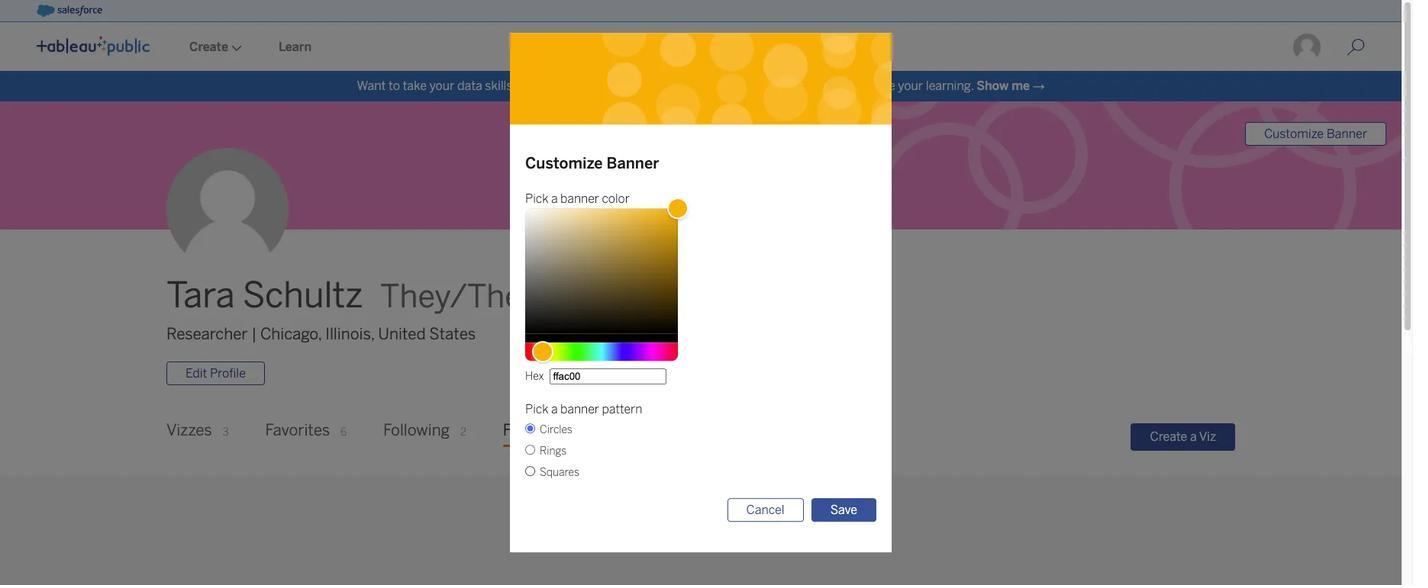 Task type: describe. For each thing, give the bounding box(es) containing it.
me
[[1012, 79, 1030, 93]]

learn
[[279, 40, 311, 54]]

save
[[830, 503, 857, 518]]

customize inside dialog
[[525, 154, 603, 173]]

a for pick a banner pattern
[[551, 403, 558, 417]]

customize banner dialog
[[308, 33, 1093, 553]]

edit
[[186, 367, 207, 381]]

avatar image
[[166, 148, 289, 271]]

→
[[1033, 79, 1045, 93]]

skills
[[485, 79, 513, 93]]

rings
[[540, 445, 567, 458]]

a for create a viz
[[1190, 430, 1197, 444]]

next
[[551, 79, 575, 93]]

customize banner inside dialog
[[525, 154, 659, 173]]

pick a banner pattern
[[525, 403, 642, 417]]

vizzes
[[166, 422, 212, 440]]

pattern
[[602, 403, 642, 417]]

|
[[251, 325, 257, 343]]

create
[[1150, 430, 1187, 444]]

salesforce logo image
[[37, 5, 102, 17]]

tableau
[[709, 79, 752, 93]]

circles
[[540, 424, 572, 437]]

community
[[755, 79, 820, 93]]

go to search image
[[1328, 38, 1383, 56]]

1 the from the left
[[530, 79, 548, 93]]

customize banner inside button
[[1264, 127, 1367, 141]]

a for pick a banner color
[[551, 192, 558, 206]]

banner for pattern
[[560, 403, 599, 417]]

customize banner button
[[1245, 122, 1386, 146]]

1 your from the left
[[429, 79, 454, 93]]

want to take your data skills to the next level? connect with the tableau community to accelerate your learning. show me →
[[357, 79, 1045, 93]]

pick for pick a banner pattern
[[525, 403, 549, 417]]

level?
[[578, 79, 609, 93]]

2 your from the left
[[898, 79, 923, 93]]

none radio inside customize banner dialog
[[525, 467, 535, 477]]

3
[[222, 426, 229, 439]]

illinois,
[[325, 325, 375, 343]]

researcher | chicago, illinois, united states
[[166, 325, 476, 343]]



Task type: vqa. For each thing, say whether or not it's contained in the screenshot.
Favorites
yes



Task type: locate. For each thing, give the bounding box(es) containing it.
tara
[[166, 275, 235, 317]]

profile
[[210, 367, 246, 381]]

connect
[[612, 79, 659, 93]]

cancel
[[746, 503, 785, 518]]

save button
[[811, 499, 876, 522]]

united
[[378, 325, 426, 343]]

Hex field
[[550, 369, 667, 385]]

0 vertical spatial customize banner
[[1264, 127, 1367, 141]]

3 to from the left
[[823, 79, 835, 93]]

1 banner from the top
[[560, 192, 599, 206]]

a up circles
[[551, 403, 558, 417]]

data
[[457, 79, 482, 93]]

the right with
[[688, 79, 706, 93]]

2 vertical spatial a
[[1190, 430, 1197, 444]]

banner inside customize banner button
[[1327, 127, 1367, 141]]

banner left color
[[560, 192, 599, 206]]

favorites
[[265, 422, 330, 440]]

schultz
[[243, 275, 363, 317]]

2 pick from the top
[[525, 403, 549, 417]]

edit profile
[[186, 367, 246, 381]]

learning.
[[926, 79, 974, 93]]

followers link
[[503, 410, 587, 452]]

color image
[[667, 198, 689, 219]]

1 vertical spatial pick
[[525, 403, 549, 417]]

0 horizontal spatial your
[[429, 79, 454, 93]]

pick for pick a banner color
[[525, 192, 549, 206]]

2 horizontal spatial to
[[823, 79, 835, 93]]

edit profile button
[[166, 362, 265, 386]]

logo image
[[37, 36, 150, 56]]

0 horizontal spatial banner
[[607, 154, 659, 173]]

squares
[[540, 467, 579, 480]]

2 the from the left
[[688, 79, 706, 93]]

with
[[662, 79, 685, 93]]

0 vertical spatial customize
[[1264, 127, 1324, 141]]

customize banner
[[1264, 127, 1367, 141], [525, 154, 659, 173]]

hex
[[525, 370, 544, 383]]

1 vertical spatial banner
[[607, 154, 659, 173]]

6
[[340, 426, 347, 439]]

your left learning. at the top right of page
[[898, 79, 923, 93]]

banner for color
[[560, 192, 599, 206]]

color slider
[[525, 198, 689, 334]]

following
[[383, 422, 450, 440]]

the
[[530, 79, 548, 93], [688, 79, 706, 93]]

your
[[429, 79, 454, 93], [898, 79, 923, 93]]

1 horizontal spatial to
[[515, 79, 527, 93]]

1 vertical spatial customize
[[525, 154, 603, 173]]

1 vertical spatial a
[[551, 403, 558, 417]]

banner up circles
[[560, 403, 599, 417]]

1 horizontal spatial banner
[[1327, 127, 1367, 141]]

banner inside customize banner dialog
[[607, 154, 659, 173]]

1 pick from the top
[[525, 192, 549, 206]]

cancel button
[[727, 499, 804, 522]]

1 horizontal spatial customize
[[1264, 127, 1324, 141]]

to
[[389, 79, 400, 93], [515, 79, 527, 93], [823, 79, 835, 93]]

viz
[[1199, 430, 1216, 444]]

pick a banner color
[[525, 192, 630, 206]]

banner
[[1327, 127, 1367, 141], [607, 154, 659, 173]]

1 vertical spatial banner
[[560, 403, 599, 417]]

customize
[[1264, 127, 1324, 141], [525, 154, 603, 173]]

to left take
[[389, 79, 400, 93]]

followers
[[503, 422, 570, 440]]

1 horizontal spatial your
[[898, 79, 923, 93]]

2 to from the left
[[515, 79, 527, 93]]

show me link
[[977, 79, 1030, 93]]

take
[[403, 79, 427, 93]]

to right skills
[[515, 79, 527, 93]]

0 horizontal spatial customize banner
[[525, 154, 659, 173]]

1 horizontal spatial customize banner
[[1264, 127, 1367, 141]]

0 vertical spatial a
[[551, 192, 558, 206]]

a left viz
[[1190, 430, 1197, 444]]

tara schultz
[[166, 275, 363, 317]]

None radio
[[525, 424, 535, 434], [525, 445, 535, 455], [525, 424, 535, 434], [525, 445, 535, 455]]

show
[[977, 79, 1009, 93]]

create a viz
[[1150, 430, 1216, 444]]

1 horizontal spatial the
[[688, 79, 706, 93]]

banner
[[560, 192, 599, 206], [560, 403, 599, 417]]

2 banner from the top
[[560, 403, 599, 417]]

a inside create a viz button
[[1190, 430, 1197, 444]]

0 vertical spatial pick
[[525, 192, 549, 206]]

researcher
[[166, 325, 248, 343]]

1 to from the left
[[389, 79, 400, 93]]

a left color
[[551, 192, 558, 206]]

1 vertical spatial customize banner
[[525, 154, 659, 173]]

pick
[[525, 192, 549, 206], [525, 403, 549, 417]]

the left next
[[530, 79, 548, 93]]

0 horizontal spatial customize
[[525, 154, 603, 173]]

accelerate
[[837, 79, 895, 93]]

0 vertical spatial banner
[[560, 192, 599, 206]]

0 horizontal spatial the
[[530, 79, 548, 93]]

customize inside button
[[1264, 127, 1324, 141]]

color
[[602, 192, 630, 206]]

want
[[357, 79, 386, 93]]

2
[[460, 426, 466, 439]]

chicago,
[[260, 325, 322, 343]]

0 horizontal spatial to
[[389, 79, 400, 93]]

your right take
[[429, 79, 454, 93]]

to left 'accelerate'
[[823, 79, 835, 93]]

create a viz button
[[1131, 424, 1235, 451]]

learn link
[[260, 24, 330, 71]]

0 vertical spatial banner
[[1327, 127, 1367, 141]]

None radio
[[525, 467, 535, 477]]

a
[[551, 192, 558, 206], [551, 403, 558, 417], [1190, 430, 1197, 444]]

states
[[429, 325, 476, 343]]



